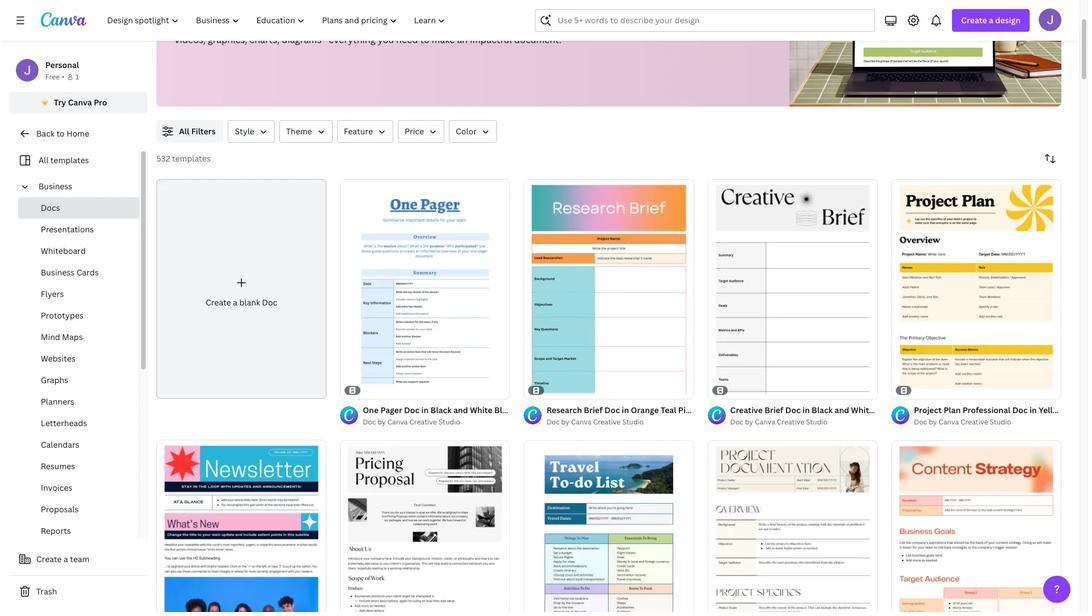Task type: vqa. For each thing, say whether or not it's contained in the screenshot.
FLASHCARDS
no



Task type: locate. For each thing, give the bounding box(es) containing it.
1 horizontal spatial to
[[420, 33, 430, 46]]

white inside one pager doc in black and white blue light blue classic professional style doc by canva creative studio
[[470, 405, 493, 416]]

brief
[[584, 405, 603, 416], [765, 405, 784, 416]]

doc by canva creative studio link for creative
[[731, 417, 878, 428]]

make
[[432, 33, 455, 46]]

2 black from the left
[[812, 405, 833, 416]]

0 horizontal spatial templates
[[50, 155, 89, 166]]

3 doc by canva creative studio link from the left
[[731, 417, 878, 428]]

2 by from the left
[[562, 417, 570, 427]]

1 and from the left
[[454, 405, 468, 416]]

by inside "creative brief doc in black and white grey editorial style doc by canva creative studio"
[[745, 417, 754, 427]]

editorial
[[896, 405, 929, 416]]

all for all filters
[[179, 126, 189, 137]]

Search search field
[[558, 10, 868, 31]]

templates for all templates
[[50, 155, 89, 166]]

all templates
[[39, 155, 89, 166]]

to right the need
[[420, 33, 430, 46]]

create left design
[[962, 15, 987, 26]]

0 vertical spatial all
[[179, 126, 189, 137]]

style right pastels
[[745, 405, 765, 416]]

feature button
[[337, 120, 393, 143]]

2 doc by canva creative studio link from the left
[[547, 417, 694, 428]]

blue
[[495, 405, 512, 416], [535, 405, 553, 416]]

maps
[[62, 332, 83, 342]]

soft
[[697, 405, 713, 416]]

and for blue
[[454, 405, 468, 416]]

0 horizontal spatial black
[[431, 405, 452, 416]]

mind
[[41, 332, 60, 342]]

studio
[[439, 417, 460, 427], [623, 417, 644, 427], [806, 417, 828, 427], [990, 417, 1012, 427]]

3 by from the left
[[745, 417, 754, 427]]

brief right pastels
[[765, 405, 784, 416]]

1 professional from the left
[[584, 405, 631, 416]]

blue right 'light' on the left of page
[[535, 405, 553, 416]]

2 professional from the left
[[963, 405, 1011, 416]]

pricing proposal professional doc in white black grey sleek monochrome style image
[[340, 441, 510, 612]]

0 horizontal spatial all
[[39, 155, 48, 166]]

templates up an
[[453, 19, 497, 31]]

back
[[36, 128, 55, 139]]

brief inside "creative brief doc in black and white grey editorial style doc by canva creative studio"
[[765, 405, 784, 416]]

and inside "creative brief doc in black and white grey editorial style doc by canva creative studio"
[[835, 405, 850, 416]]

doc by canva creative studio link
[[363, 417, 510, 428], [547, 417, 694, 428], [731, 417, 878, 428], [914, 417, 1062, 428]]

1 in from the left
[[422, 405, 429, 416]]

try
[[54, 97, 66, 108]]

0 vertical spatial to
[[420, 33, 430, 46]]

project plan professional doc in yellow black  doc by canva creative studio
[[914, 405, 1089, 427]]

1 vertical spatial business
[[41, 267, 75, 278]]

in
[[422, 405, 429, 416], [622, 405, 629, 416], [803, 405, 810, 416], [1030, 405, 1037, 416]]

in inside "project plan professional doc in yellow black  doc by canva creative studio"
[[1030, 405, 1037, 416]]

all templates link
[[16, 150, 132, 171]]

3 in from the left
[[803, 405, 810, 416]]

pink
[[679, 405, 695, 416]]

2 with from the left
[[499, 19, 518, 31]]

templates down back to home
[[50, 155, 89, 166]]

Sort by button
[[1039, 147, 1062, 170]]

white for blue
[[470, 405, 493, 416]]

1 horizontal spatial all
[[179, 126, 189, 137]]

in for creative
[[803, 405, 810, 416]]

doc by canva creative studio link for one
[[363, 417, 510, 428]]

photos,
[[520, 19, 553, 31]]

1 horizontal spatial templates
[[172, 153, 211, 164]]

0 horizontal spatial white
[[470, 405, 493, 416]]

1 horizontal spatial create
[[206, 297, 231, 308]]

all
[[179, 126, 189, 137], [39, 155, 48, 166]]

in inside "creative brief doc in black and white grey editorial style doc by canva creative studio"
[[803, 405, 810, 416]]

top level navigation element
[[100, 9, 456, 32]]

1 by from the left
[[378, 417, 386, 427]]

style inside button
[[235, 126, 254, 137]]

templates inside the make beautiful visual documents with canva docs. design docs templates with photos, videos, graphics, charts, diagrams—everything you need to make an impactful document.
[[453, 19, 497, 31]]

price button
[[398, 120, 445, 143]]

2 horizontal spatial create
[[962, 15, 987, 26]]

by
[[378, 417, 386, 427], [562, 417, 570, 427], [745, 417, 754, 427], [929, 417, 937, 427]]

websites
[[41, 353, 76, 364]]

business link
[[34, 176, 132, 197]]

1 vertical spatial all
[[39, 155, 48, 166]]

2 and from the left
[[835, 405, 850, 416]]

1 brief from the left
[[584, 405, 603, 416]]

templates down all filters button
[[172, 153, 211, 164]]

make beautiful visual documents with canva docs. design docs templates with photos, videos, graphics, charts, diagrams—everything you need to make an impactful document.
[[175, 19, 562, 46]]

0 vertical spatial business
[[39, 181, 72, 192]]

you
[[378, 33, 394, 46]]

2 vertical spatial a
[[64, 554, 68, 565]]

1 horizontal spatial white
[[851, 405, 874, 416]]

black inside "project plan professional doc in yellow black  doc by canva creative studio"
[[1066, 405, 1087, 416]]

research brief doc in orange teal pink soft pastels style image
[[524, 179, 694, 399]]

black inside one pager doc in black and white blue light blue classic professional style doc by canva creative studio
[[431, 405, 452, 416]]

professional
[[584, 405, 631, 416], [963, 405, 1011, 416]]

4 in from the left
[[1030, 405, 1037, 416]]

to inside back to home link
[[56, 128, 65, 139]]

graphs link
[[18, 370, 139, 391]]

brief right classic
[[584, 405, 603, 416]]

business up flyers
[[41, 267, 75, 278]]

1 horizontal spatial blue
[[535, 405, 553, 416]]

create a team button
[[9, 548, 147, 571]]

0 horizontal spatial to
[[56, 128, 65, 139]]

canva inside "creative brief doc in black and white grey editorial style doc by canva creative studio"
[[755, 417, 776, 427]]

1 horizontal spatial a
[[233, 297, 237, 308]]

style inside "creative brief doc in black and white grey editorial style doc by canva creative studio"
[[931, 405, 951, 416]]

an
[[457, 33, 468, 46]]

1 horizontal spatial brief
[[765, 405, 784, 416]]

all left filters
[[179, 126, 189, 137]]

all down back
[[39, 155, 48, 166]]

project plan professional doc in yellow black link
[[914, 404, 1089, 417]]

4 by from the left
[[929, 417, 937, 427]]

creative
[[731, 405, 763, 416], [410, 417, 437, 427], [593, 417, 621, 427], [777, 417, 805, 427], [961, 417, 989, 427]]

style inside one pager doc in black and white blue light blue classic professional style doc by canva creative studio
[[633, 405, 653, 416]]

1 white from the left
[[470, 405, 493, 416]]

all for all templates
[[39, 155, 48, 166]]

create left blank
[[206, 297, 231, 308]]

1 studio from the left
[[439, 417, 460, 427]]

black
[[431, 405, 452, 416], [812, 405, 833, 416], [1066, 405, 1087, 416]]

0 horizontal spatial brief
[[584, 405, 603, 416]]

2 in from the left
[[622, 405, 629, 416]]

2 white from the left
[[851, 405, 874, 416]]

1 black from the left
[[431, 405, 452, 416]]

style right editorial
[[931, 405, 951, 416]]

2 studio from the left
[[623, 417, 644, 427]]

to
[[420, 33, 430, 46], [56, 128, 65, 139]]

3 black from the left
[[1066, 405, 1087, 416]]

trash
[[36, 586, 57, 597]]

create inside button
[[36, 554, 62, 565]]

style right filters
[[235, 126, 254, 137]]

create a blank doc element
[[156, 179, 327, 399]]

in inside one pager doc in black and white blue light blue classic professional style doc by canva creative studio
[[422, 405, 429, 416]]

pager
[[381, 405, 402, 416]]

2 vertical spatial create
[[36, 554, 62, 565]]

0 horizontal spatial professional
[[584, 405, 631, 416]]

black for pager
[[431, 405, 452, 416]]

style left teal
[[633, 405, 653, 416]]

free
[[45, 72, 60, 82]]

white left 'light' on the left of page
[[470, 405, 493, 416]]

0 vertical spatial create
[[962, 15, 987, 26]]

a
[[989, 15, 994, 26], [233, 297, 237, 308], [64, 554, 68, 565]]

one pager doc in black and white blue light blue classic professional style image
[[340, 179, 510, 399]]

with up impactful on the left of the page
[[499, 19, 518, 31]]

0 horizontal spatial create
[[36, 554, 62, 565]]

studio inside "creative brief doc in black and white grey editorial style doc by canva creative studio"
[[806, 417, 828, 427]]

with up diagrams—everything
[[321, 19, 340, 31]]

and inside one pager doc in black and white blue light blue classic professional style doc by canva creative studio
[[454, 405, 468, 416]]

2 brief from the left
[[765, 405, 784, 416]]

3 studio from the left
[[806, 417, 828, 427]]

0 horizontal spatial and
[[454, 405, 468, 416]]

0 horizontal spatial with
[[321, 19, 340, 31]]

resumes link
[[18, 456, 139, 477]]

a inside button
[[64, 554, 68, 565]]

cards
[[77, 267, 99, 278]]

creative inside research brief doc in orange teal pink soft pastels style doc by canva creative studio
[[593, 417, 621, 427]]

brief inside research brief doc in orange teal pink soft pastels style doc by canva creative studio
[[584, 405, 603, 416]]

create inside dropdown button
[[962, 15, 987, 26]]

trash link
[[9, 581, 147, 603]]

blue left 'light' on the left of page
[[495, 405, 512, 416]]

create
[[962, 15, 987, 26], [206, 297, 231, 308], [36, 554, 62, 565]]

canva inside button
[[68, 97, 92, 108]]

studio inside one pager doc in black and white blue light blue classic professional style doc by canva creative studio
[[439, 417, 460, 427]]

try canva pro button
[[9, 92, 147, 113]]

None search field
[[535, 9, 876, 32]]

videos,
[[175, 33, 206, 46]]

1 horizontal spatial with
[[499, 19, 518, 31]]

a left team
[[64, 554, 68, 565]]

business
[[39, 181, 72, 192], [41, 267, 75, 278]]

1 vertical spatial a
[[233, 297, 237, 308]]

0 horizontal spatial a
[[64, 554, 68, 565]]

1 horizontal spatial and
[[835, 405, 850, 416]]

white inside "creative brief doc in black and white grey editorial style doc by canva creative studio"
[[851, 405, 874, 416]]

white left grey
[[851, 405, 874, 416]]

templates
[[453, 19, 497, 31], [172, 153, 211, 164], [50, 155, 89, 166]]

a left design
[[989, 15, 994, 26]]

black inside "creative brief doc in black and white grey editorial style doc by canva creative studio"
[[812, 405, 833, 416]]

professional right classic
[[584, 405, 631, 416]]

create a blank doc
[[206, 297, 277, 308]]

professional right plan
[[963, 405, 1011, 416]]

1 horizontal spatial black
[[812, 405, 833, 416]]

1 doc by canva creative studio link from the left
[[363, 417, 510, 428]]

to inside the make beautiful visual documents with canva docs. design docs templates with photos, videos, graphics, charts, diagrams—everything you need to make an impactful document.
[[420, 33, 430, 46]]

design
[[996, 15, 1021, 26]]

1 horizontal spatial professional
[[963, 405, 1011, 416]]

2 horizontal spatial a
[[989, 15, 994, 26]]

business up docs
[[39, 181, 72, 192]]

a inside dropdown button
[[989, 15, 994, 26]]

all inside button
[[179, 126, 189, 137]]

create for create a team
[[36, 554, 62, 565]]

style button
[[228, 120, 275, 143]]

price
[[405, 126, 424, 137]]

creative brief doc in black and white grey editorial style image
[[708, 179, 878, 399]]

planners link
[[18, 391, 139, 413]]

with
[[321, 19, 340, 31], [499, 19, 518, 31]]

letterheads
[[41, 418, 87, 429]]

4 studio from the left
[[990, 417, 1012, 427]]

planners
[[41, 396, 74, 407]]

creative inside one pager doc in black and white blue light blue classic professional style doc by canva creative studio
[[410, 417, 437, 427]]

studio inside "project plan professional doc in yellow black  doc by canva creative studio"
[[990, 417, 1012, 427]]

to right back
[[56, 128, 65, 139]]

flyers link
[[18, 283, 139, 305]]

0 vertical spatial a
[[989, 15, 994, 26]]

2 horizontal spatial black
[[1066, 405, 1087, 416]]

1 vertical spatial create
[[206, 297, 231, 308]]

a left blank
[[233, 297, 237, 308]]

2 horizontal spatial templates
[[453, 19, 497, 31]]

create down reports
[[36, 554, 62, 565]]

1 vertical spatial to
[[56, 128, 65, 139]]

project plan professional doc in yellow black friendly corporate style image
[[892, 179, 1062, 399]]

resumes
[[41, 461, 75, 472]]

in inside research brief doc in orange teal pink soft pastels style doc by canva creative studio
[[622, 405, 629, 416]]

brief for research
[[584, 405, 603, 416]]

research brief doc in orange teal pink soft pastels style link
[[547, 404, 765, 417]]

0 horizontal spatial blue
[[495, 405, 512, 416]]

4 doc by canva creative studio link from the left
[[914, 417, 1062, 428]]



Task type: describe. For each thing, give the bounding box(es) containing it.
one pager doc in black and white blue light blue classic professional style doc by canva creative studio
[[363, 405, 653, 427]]

color button
[[449, 120, 497, 143]]

creative brief doc in black and white grey editorial style doc by canva creative studio
[[731, 405, 951, 427]]

diagrams—everything
[[282, 33, 376, 46]]

whiteboard link
[[18, 240, 139, 262]]

a for team
[[64, 554, 68, 565]]

light
[[514, 405, 533, 416]]

teal
[[661, 405, 677, 416]]

grey
[[876, 405, 894, 416]]

presentations
[[41, 224, 94, 235]]

presentations link
[[18, 219, 139, 240]]

canva inside research brief doc in orange teal pink soft pastels style doc by canva creative studio
[[571, 417, 592, 427]]

1 blue from the left
[[495, 405, 512, 416]]

create a blank doc link
[[156, 179, 327, 399]]

mind maps
[[41, 332, 83, 342]]

reports link
[[18, 520, 139, 542]]

1
[[75, 72, 79, 82]]

beautiful
[[200, 19, 239, 31]]

all filters button
[[156, 120, 224, 143]]

project documentation professional doc in ivory dark brown warm classic style image
[[708, 441, 878, 612]]

personal
[[45, 60, 79, 70]]

docs.
[[371, 19, 395, 31]]

proposals
[[41, 504, 79, 515]]

one pager doc in black and white blue light blue classic professional style link
[[363, 404, 653, 417]]

prototypes
[[41, 310, 83, 321]]

jacob simon image
[[1039, 9, 1062, 31]]

create a design
[[962, 15, 1021, 26]]

impactful
[[470, 33, 512, 46]]

calendars
[[41, 439, 79, 450]]

content strategy doc in pastel orange red light blue soft pastels style image
[[892, 441, 1062, 612]]

doc by canva creative studio link for project
[[914, 417, 1062, 428]]

pro
[[94, 97, 107, 108]]

business for business
[[39, 181, 72, 192]]

back to home link
[[9, 122, 147, 145]]

filters
[[191, 126, 216, 137]]

documents
[[269, 19, 318, 31]]

theme button
[[279, 120, 333, 143]]

research brief doc in orange teal pink soft pastels style doc by canva creative studio
[[547, 405, 765, 427]]

create a design button
[[953, 9, 1030, 32]]

create for create a design
[[962, 15, 987, 26]]

pastels
[[715, 405, 743, 416]]

classic
[[555, 405, 582, 416]]

creative brief doc in black and white grey editorial style link
[[731, 404, 951, 417]]

home
[[67, 128, 89, 139]]

canva inside the make beautiful visual documents with canva docs. design docs templates with photos, videos, graphics, charts, diagrams—everything you need to make an impactful document.
[[342, 19, 369, 31]]

canva inside "project plan professional doc in yellow black  doc by canva creative studio"
[[939, 417, 959, 427]]

1 with from the left
[[321, 19, 340, 31]]

professional inside "project plan professional doc in yellow black  doc by canva creative studio"
[[963, 405, 1011, 416]]

by inside "project plan professional doc in yellow black  doc by canva creative studio"
[[929, 417, 937, 427]]

business cards link
[[18, 262, 139, 283]]

graphs
[[41, 375, 68, 386]]

prototypes link
[[18, 305, 139, 327]]

business for business cards
[[41, 267, 75, 278]]

newsletter professional doc in sky blue pink red bright modern style image
[[156, 440, 327, 612]]

professional inside one pager doc in black and white blue light blue classic professional style doc by canva creative studio
[[584, 405, 631, 416]]

532
[[156, 153, 170, 164]]

by inside one pager doc in black and white blue light blue classic professional style doc by canva creative studio
[[378, 417, 386, 427]]

one
[[363, 405, 379, 416]]

business cards
[[41, 267, 99, 278]]

by inside research brief doc in orange teal pink soft pastels style doc by canva creative studio
[[562, 417, 570, 427]]

2 blue from the left
[[535, 405, 553, 416]]

back to home
[[36, 128, 89, 139]]

reports
[[41, 526, 71, 536]]

create for create a blank doc
[[206, 297, 231, 308]]

invoices link
[[18, 477, 139, 499]]

letterheads link
[[18, 413, 139, 434]]

style inside research brief doc in orange teal pink soft pastels style doc by canva creative studio
[[745, 405, 765, 416]]

orange
[[631, 405, 659, 416]]

document.
[[514, 33, 562, 46]]

in for research
[[622, 405, 629, 416]]

yellow
[[1039, 405, 1064, 416]]

flyers
[[41, 289, 64, 299]]

white for grey
[[851, 405, 874, 416]]

black for brief
[[812, 405, 833, 416]]

studio inside research brief doc in orange teal pink soft pastels style doc by canva creative studio
[[623, 417, 644, 427]]

plan
[[944, 405, 961, 416]]

proposals link
[[18, 499, 139, 520]]

theme
[[286, 126, 312, 137]]

all filters
[[179, 126, 216, 137]]

docs
[[41, 202, 60, 213]]

templates for 532 templates
[[172, 153, 211, 164]]

creative inside "project plan professional doc in yellow black  doc by canva creative studio"
[[961, 417, 989, 427]]

in for one
[[422, 405, 429, 416]]

532 templates
[[156, 153, 211, 164]]

need
[[396, 33, 418, 46]]

charts,
[[250, 33, 280, 46]]

doc by canva creative studio link for research
[[547, 417, 694, 428]]

calendars link
[[18, 434, 139, 456]]

brief for creative
[[765, 405, 784, 416]]

a for blank
[[233, 297, 237, 308]]

invoices
[[41, 482, 72, 493]]

feature
[[344, 126, 373, 137]]

a for design
[[989, 15, 994, 26]]

and for grey
[[835, 405, 850, 416]]

websites link
[[18, 348, 139, 370]]

color
[[456, 126, 477, 137]]

try canva pro
[[54, 97, 107, 108]]

whiteboard
[[41, 245, 86, 256]]

blank
[[239, 297, 260, 308]]

design
[[398, 19, 427, 31]]

•
[[62, 72, 65, 82]]

team
[[70, 554, 90, 565]]

mind maps link
[[18, 327, 139, 348]]

canva inside one pager doc in black and white blue light blue classic professional style doc by canva creative studio
[[388, 417, 408, 427]]

visual
[[241, 19, 267, 31]]

graphics,
[[208, 33, 247, 46]]

create a team
[[36, 554, 90, 565]]

travel to-do list doc in teal pastel green pastel purple vibrant professional style image
[[524, 441, 694, 612]]

make
[[175, 19, 198, 31]]



